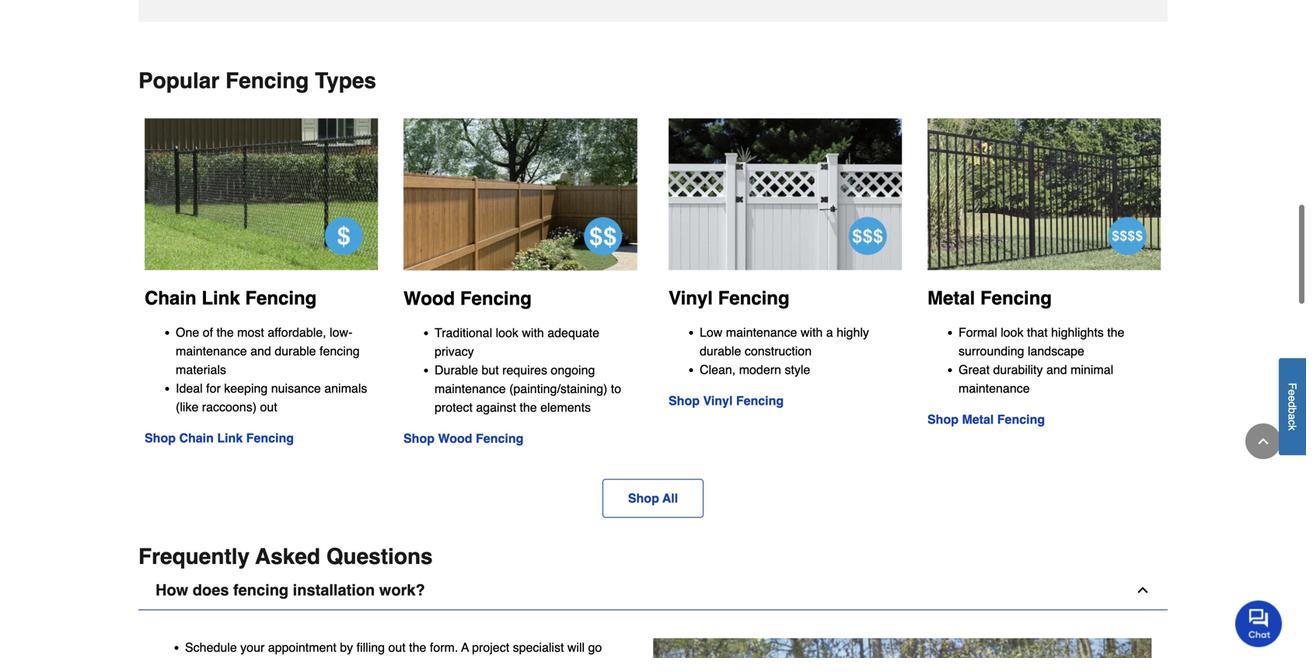 Task type: vqa. For each thing, say whether or not it's contained in the screenshot.
the in "Schedule your appointment by filling out the form. A project specialist will go"
yes



Task type: locate. For each thing, give the bounding box(es) containing it.
chevron up image inside "scroll to top" "element"
[[1256, 434, 1271, 449]]

wood down "protect"
[[438, 432, 472, 446]]

1 vertical spatial out
[[388, 641, 406, 655]]

the inside the schedule your appointment by filling out the form. a project specialist will go
[[409, 641, 426, 655]]

shop vinyl fencing
[[669, 394, 784, 408]]

d
[[1287, 402, 1299, 408]]

maintenance
[[726, 325, 797, 340], [176, 344, 247, 358], [959, 381, 1030, 396], [435, 382, 506, 396]]

metal
[[928, 288, 975, 309], [962, 413, 994, 427]]

metal up formal
[[928, 288, 975, 309]]

wood fencing
[[404, 288, 532, 309]]

1 with from the left
[[801, 325, 823, 340]]

1 vertical spatial a
[[1287, 414, 1299, 420]]

with for wood fencing
[[522, 326, 544, 340]]

chevron up image inside how does fencing installation work? button
[[1135, 583, 1151, 598]]

fencing down frequently asked questions
[[233, 582, 289, 600]]

schedule
[[185, 641, 237, 655]]

1 vertical spatial metal
[[962, 413, 994, 427]]

a
[[826, 325, 833, 340], [1287, 414, 1299, 420]]

look inside formal look that highlights the surrounding landscape great durability and minimal maintenance
[[1001, 325, 1024, 340]]

2 look from the left
[[496, 326, 519, 340]]

look inside the "traditional look with adequate privacy durable but requires ongoing maintenance (painting/staining) to protect against the elements"
[[496, 326, 519, 340]]

project
[[472, 641, 509, 655]]

the
[[217, 325, 234, 340], [1107, 325, 1125, 340], [520, 400, 537, 415], [409, 641, 426, 655]]

formal
[[959, 325, 997, 340]]

shop for vinyl fencing
[[669, 394, 700, 408]]

0 horizontal spatial look
[[496, 326, 519, 340]]

that
[[1027, 325, 1048, 340]]

1 vertical spatial chevron up image
[[1135, 583, 1151, 598]]

shop wood fencing
[[404, 432, 524, 446]]

how
[[156, 582, 188, 600]]

chain
[[145, 288, 196, 309], [179, 431, 214, 446]]

2 e from the top
[[1287, 396, 1299, 402]]

f
[[1287, 383, 1299, 390]]

0 horizontal spatial durable
[[275, 344, 316, 358]]

fencing
[[320, 344, 360, 358], [233, 582, 289, 600]]

f e e d b a c k button
[[1279, 359, 1306, 456]]

wood
[[404, 288, 455, 309], [438, 432, 472, 446]]

requires
[[502, 363, 547, 377]]

chain down "(like"
[[179, 431, 214, 446]]

with inside low maintenance with a highly durable construction clean, modern style
[[801, 325, 823, 340]]

keeping
[[224, 381, 268, 396]]

maintenance inside low maintenance with a highly durable construction clean, modern style
[[726, 325, 797, 340]]

the right the of
[[217, 325, 234, 340]]

0 horizontal spatial out
[[260, 400, 277, 414]]

1 horizontal spatial fencing
[[320, 344, 360, 358]]

the left form.
[[409, 641, 426, 655]]

link up the of
[[202, 288, 240, 309]]

two professional independent installers in blue lowe's vests installing a black metal fence. image
[[653, 639, 1152, 659]]

maintenance down the of
[[176, 344, 247, 358]]

the right highlights
[[1107, 325, 1125, 340]]

with up requires
[[522, 326, 544, 340]]

durable inside low maintenance with a highly durable construction clean, modern style
[[700, 344, 741, 358]]

nuisance
[[271, 381, 321, 396]]

out down keeping
[[260, 400, 277, 414]]

work?
[[379, 582, 425, 600]]

1 horizontal spatial look
[[1001, 325, 1024, 340]]

maintenance down great
[[959, 381, 1030, 396]]

and down most
[[250, 344, 271, 358]]

k
[[1287, 426, 1299, 431]]

chain up one
[[145, 288, 196, 309]]

0 horizontal spatial fencing
[[233, 582, 289, 600]]

e
[[1287, 390, 1299, 396], [1287, 396, 1299, 402]]

ongoing
[[551, 363, 595, 377]]

1 horizontal spatial a
[[1287, 414, 1299, 420]]

1 vertical spatial wood
[[438, 432, 472, 446]]

link
[[202, 288, 240, 309], [217, 431, 243, 446]]

construction
[[745, 344, 812, 358]]

durable up clean,
[[700, 344, 741, 358]]

shop for wood fencing
[[404, 432, 435, 446]]

1 look from the left
[[1001, 325, 1024, 340]]

1 vertical spatial fencing
[[233, 582, 289, 600]]

with
[[801, 325, 823, 340], [522, 326, 544, 340]]

maintenance down durable
[[435, 382, 506, 396]]

fencing down low-
[[320, 344, 360, 358]]

the inside one of the most affordable, low- maintenance and durable fencing materials ideal for keeping nuisance animals (like raccoons) out
[[217, 325, 234, 340]]

0 horizontal spatial and
[[250, 344, 271, 358]]

materials
[[176, 363, 226, 377]]

e up d
[[1287, 390, 1299, 396]]

and
[[250, 344, 271, 358], [1047, 363, 1067, 377]]

look for metal fencing
[[1001, 325, 1024, 340]]

shop
[[669, 394, 700, 408], [928, 413, 959, 427], [145, 431, 176, 446], [404, 432, 435, 446], [628, 491, 659, 506]]

0 horizontal spatial chevron up image
[[1135, 583, 1151, 598]]

0 vertical spatial a
[[826, 325, 833, 340]]

minimal
[[1071, 363, 1114, 377]]

out
[[260, 400, 277, 414], [388, 641, 406, 655]]

1 horizontal spatial out
[[388, 641, 406, 655]]

maintenance up construction
[[726, 325, 797, 340]]

1 durable from the left
[[275, 344, 316, 358]]

filling
[[357, 641, 385, 655]]

shop metal fencing
[[928, 413, 1045, 427]]

link down the raccoons)
[[217, 431, 243, 446]]

0 horizontal spatial with
[[522, 326, 544, 340]]

look left the that
[[1001, 325, 1024, 340]]

2 durable from the left
[[700, 344, 741, 358]]

(like
[[176, 400, 199, 414]]

1 horizontal spatial durable
[[700, 344, 741, 358]]

1 horizontal spatial with
[[801, 325, 823, 340]]

a up k
[[1287, 414, 1299, 420]]

low maintenance with a highly durable construction clean, modern style
[[700, 325, 869, 377]]

0 vertical spatial fencing
[[320, 344, 360, 358]]

out inside the schedule your appointment by filling out the form. a project specialist will go
[[388, 641, 406, 655]]

with for vinyl fencing
[[801, 325, 823, 340]]

0 vertical spatial chevron up image
[[1256, 434, 1271, 449]]

frequently asked questions
[[138, 545, 433, 570]]

and down landscape
[[1047, 363, 1067, 377]]

look up the but
[[496, 326, 519, 340]]

popular fencing types
[[138, 68, 376, 93]]

highly
[[837, 325, 869, 340]]

shop all
[[628, 491, 678, 506]]

a black metal fence next to an icon with 4 dollar signs. image
[[928, 118, 1162, 271]]

e up b
[[1287, 396, 1299, 402]]

privacy
[[435, 344, 474, 359]]

how does fencing installation work? button
[[138, 571, 1168, 611]]

the inside formal look that highlights the surrounding landscape great durability and minimal maintenance
[[1107, 325, 1125, 340]]

out right filling
[[388, 641, 406, 655]]

how does fencing installation work?
[[156, 582, 425, 600]]

durable inside one of the most affordable, low- maintenance and durable fencing materials ideal for keeping nuisance animals (like raccoons) out
[[275, 344, 316, 358]]

metal down great
[[962, 413, 994, 427]]

with up construction
[[801, 325, 823, 340]]

with inside the "traditional look with adequate privacy durable but requires ongoing maintenance (painting/staining) to protect against the elements"
[[522, 326, 544, 340]]

(painting/staining)
[[509, 382, 608, 396]]

most
[[237, 325, 264, 340]]

durable
[[275, 344, 316, 358], [700, 344, 741, 358]]

2 with from the left
[[522, 326, 544, 340]]

schedule your appointment by filling out the form. a project specialist will go
[[185, 641, 602, 659]]

1 horizontal spatial chevron up image
[[1256, 434, 1271, 449]]

1 vertical spatial and
[[1047, 363, 1067, 377]]

wood up traditional
[[404, 288, 455, 309]]

1 e from the top
[[1287, 390, 1299, 396]]

types
[[315, 68, 376, 93]]

durable down affordable,
[[275, 344, 316, 358]]

look
[[1001, 325, 1024, 340], [496, 326, 519, 340]]

1 horizontal spatial and
[[1047, 363, 1067, 377]]

0 vertical spatial and
[[250, 344, 271, 358]]

vinyl up low on the right
[[669, 288, 713, 309]]

vinyl
[[669, 288, 713, 309], [703, 394, 733, 408]]

low-
[[330, 325, 353, 340]]

0 horizontal spatial a
[[826, 325, 833, 340]]

0 vertical spatial out
[[260, 400, 277, 414]]

the right against
[[520, 400, 537, 415]]

vinyl down clean,
[[703, 394, 733, 408]]

the inside the "traditional look with adequate privacy durable but requires ongoing maintenance (painting/staining) to protect against the elements"
[[520, 400, 537, 415]]

landscape
[[1028, 344, 1085, 358]]

raccoons)
[[202, 400, 257, 414]]

surrounding
[[959, 344, 1024, 358]]

durable
[[435, 363, 478, 377]]

a left 'highly'
[[826, 325, 833, 340]]

for
[[206, 381, 221, 396]]

chevron up image
[[1256, 434, 1271, 449], [1135, 583, 1151, 598]]

shop chain link fencing link
[[145, 431, 294, 446]]

frequently
[[138, 545, 250, 570]]



Task type: describe. For each thing, give the bounding box(es) containing it.
appointment
[[268, 641, 337, 655]]

metal fencing
[[928, 288, 1052, 309]]

by
[[340, 641, 353, 655]]

a inside button
[[1287, 414, 1299, 420]]

fencing inside button
[[233, 582, 289, 600]]

0 vertical spatial vinyl
[[669, 288, 713, 309]]

clean,
[[700, 363, 736, 377]]

adequate
[[548, 326, 600, 340]]

1 vertical spatial vinyl
[[703, 394, 733, 408]]

0 vertical spatial metal
[[928, 288, 975, 309]]

fencing inside one of the most affordable, low- maintenance and durable fencing materials ideal for keeping nuisance animals (like raccoons) out
[[320, 344, 360, 358]]

against
[[476, 400, 516, 415]]

your
[[240, 641, 265, 655]]

f e e d b a c k
[[1287, 383, 1299, 431]]

0 vertical spatial chain
[[145, 288, 196, 309]]

questions
[[326, 545, 433, 570]]

affordable,
[[268, 325, 326, 340]]

does
[[193, 582, 229, 600]]

maintenance inside one of the most affordable, low- maintenance and durable fencing materials ideal for keeping nuisance animals (like raccoons) out
[[176, 344, 247, 358]]

b
[[1287, 408, 1299, 414]]

1 vertical spatial link
[[217, 431, 243, 446]]

modern
[[739, 363, 781, 377]]

a inside low maintenance with a highly durable construction clean, modern style
[[826, 325, 833, 340]]

of
[[203, 325, 213, 340]]

one of the most affordable, low- maintenance and durable fencing materials ideal for keeping nuisance animals (like raccoons) out
[[176, 325, 367, 414]]

shop for chain link fencing
[[145, 431, 176, 446]]

highlights
[[1051, 325, 1104, 340]]

shop all link
[[603, 479, 704, 518]]

shop chain link fencing
[[145, 431, 294, 446]]

0 vertical spatial wood
[[404, 288, 455, 309]]

go
[[588, 641, 602, 655]]

formal look that highlights the surrounding landscape great durability and minimal maintenance
[[959, 325, 1125, 396]]

out inside one of the most affordable, low- maintenance and durable fencing materials ideal for keeping nuisance animals (like raccoons) out
[[260, 400, 277, 414]]

traditional look with adequate privacy durable but requires ongoing maintenance (painting/staining) to protect against the elements
[[435, 326, 621, 415]]

great
[[959, 363, 990, 377]]

protect
[[435, 400, 473, 415]]

a
[[461, 641, 469, 655]]

vinyl fencing
[[669, 288, 790, 309]]

and inside one of the most affordable, low- maintenance and durable fencing materials ideal for keeping nuisance animals (like raccoons) out
[[250, 344, 271, 358]]

a white vinyl fence next to an icon with 3 dollar signs. image
[[669, 118, 903, 271]]

shop for metal fencing
[[928, 413, 959, 427]]

scroll to top element
[[1246, 424, 1281, 460]]

specialist
[[513, 641, 564, 655]]

a black chain link fence next to an icon with 1 dollar sign. image
[[145, 118, 379, 271]]

maintenance inside formal look that highlights the surrounding landscape great durability and minimal maintenance
[[959, 381, 1030, 396]]

0 vertical spatial link
[[202, 288, 240, 309]]

ideal
[[176, 381, 203, 396]]

but
[[482, 363, 499, 377]]

shop metal fencing link
[[928, 413, 1045, 427]]

1 vertical spatial chain
[[179, 431, 214, 446]]

installation
[[293, 582, 375, 600]]

maintenance inside the "traditional look with adequate privacy durable but requires ongoing maintenance (painting/staining) to protect against the elements"
[[435, 382, 506, 396]]

asked
[[255, 545, 320, 570]]

look for wood fencing
[[496, 326, 519, 340]]

popular
[[138, 68, 219, 93]]

c
[[1287, 420, 1299, 426]]

a wood fence next to an icon with 2 dollar signs. image
[[404, 118, 638, 271]]

form.
[[430, 641, 458, 655]]

elements
[[540, 400, 591, 415]]

will
[[568, 641, 585, 655]]

durability
[[993, 363, 1043, 377]]

shop vinyl fencing link
[[669, 394, 784, 408]]

traditional
[[435, 326, 492, 340]]

low
[[700, 325, 723, 340]]

chat invite button image
[[1236, 600, 1283, 648]]

shop wood fencing link
[[404, 432, 524, 446]]

all
[[663, 491, 678, 506]]

one
[[176, 325, 199, 340]]

and inside formal look that highlights the surrounding landscape great durability and minimal maintenance
[[1047, 363, 1067, 377]]

animals
[[324, 381, 367, 396]]

chain link fencing
[[145, 288, 317, 309]]

to
[[611, 382, 621, 396]]

style
[[785, 363, 810, 377]]



